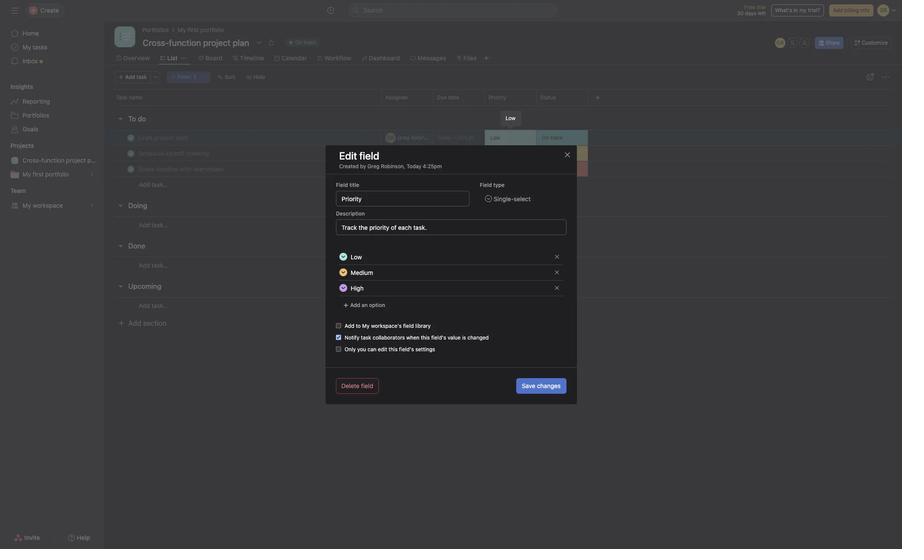 Task type: locate. For each thing, give the bounding box(es) containing it.
greg robinson
[[398, 134, 434, 141]]

tasks
[[33, 43, 47, 51]]

task…
[[152, 181, 168, 188], [152, 221, 168, 228], [152, 261, 168, 269], [152, 302, 168, 309]]

files link
[[457, 53, 477, 63]]

0 horizontal spatial greg
[[368, 163, 380, 169]]

0 vertical spatial my first portfolio link
[[178, 25, 224, 35]]

collapse task list for this section image left done button
[[117, 243, 124, 249]]

1 type an option name field from the top
[[347, 249, 551, 264]]

2 field from the left
[[480, 182, 492, 188]]

4 add task… from the top
[[139, 302, 168, 309]]

1 horizontal spatial oct
[[458, 134, 467, 141]]

to
[[356, 323, 361, 329]]

1 collapse task list for this section image from the top
[[117, 202, 124, 209]]

reporting link
[[5, 95, 99, 108]]

Priority, Stage, Status… text field
[[336, 191, 470, 206]]

0 horizontal spatial field
[[336, 182, 348, 188]]

oct
[[458, 134, 467, 141], [437, 166, 446, 172]]

gr inside row
[[387, 134, 395, 141]]

0 vertical spatial task
[[137, 74, 147, 80]]

search list box
[[349, 3, 557, 17]]

20 right the 4:25pm
[[448, 166, 454, 172]]

first
[[188, 26, 199, 33], [33, 171, 44, 178]]

completed checkbox inside draft project brief cell
[[126, 133, 136, 143]]

oct right –
[[458, 134, 467, 141]]

global element
[[0, 21, 104, 73]]

days
[[746, 10, 757, 16]]

0 vertical spatial greg
[[398, 134, 410, 141]]

2 task… from the top
[[152, 221, 168, 228]]

in
[[794, 7, 799, 13]]

1 completed image from the top
[[126, 148, 136, 159]]

my inside global element
[[23, 43, 31, 51]]

1 horizontal spatial 20
[[468, 134, 475, 141]]

0 vertical spatial remove option image
[[555, 254, 560, 259]]

1 vertical spatial type an option name field
[[347, 265, 551, 280]]

my first portfolio link up board link
[[178, 25, 224, 35]]

do
[[138, 115, 146, 123]]

add task… button down the doing
[[139, 220, 168, 230]]

add task… button up section at the left bottom of the page
[[139, 301, 168, 310]]

field inside button
[[361, 382, 374, 389]]

0 horizontal spatial this
[[389, 346, 398, 353]]

robinson,
[[381, 163, 406, 169]]

completed checkbox for share timeline with teammates text field
[[126, 164, 136, 174]]

add task… row
[[104, 177, 903, 193], [104, 216, 903, 233], [104, 257, 903, 273], [104, 297, 903, 314]]

add task… up section at the left bottom of the page
[[139, 302, 168, 309]]

add task
[[125, 74, 147, 80]]

search button
[[349, 3, 557, 17]]

1 horizontal spatial first
[[188, 26, 199, 33]]

field left type on the top right of the page
[[480, 182, 492, 188]]

20 inside row
[[448, 166, 454, 172]]

field's
[[431, 334, 446, 341], [399, 346, 414, 353]]

1 vertical spatial oct
[[437, 166, 446, 172]]

completed image for share timeline with teammates text field
[[126, 164, 136, 174]]

0 horizontal spatial portfolio
[[45, 171, 69, 178]]

2 add task… row from the top
[[104, 216, 903, 233]]

greg right the 'by'
[[368, 163, 380, 169]]

collapse task list for this section image
[[117, 202, 124, 209], [117, 243, 124, 249], [117, 283, 124, 290]]

2 add task… from the top
[[139, 221, 168, 228]]

portfolio down cross-function project plan
[[45, 171, 69, 178]]

3 add task… row from the top
[[104, 257, 903, 273]]

add an option
[[350, 302, 385, 308]]

collapse task list for this section image
[[117, 115, 124, 122]]

0 horizontal spatial first
[[33, 171, 44, 178]]

portfolio
[[200, 26, 224, 33], [45, 171, 69, 178]]

collapse task list for this section image left upcoming
[[117, 283, 124, 290]]

portfolios
[[142, 26, 169, 33], [23, 112, 49, 119]]

3 add task… from the top
[[139, 261, 168, 269]]

my first portfolio up board link
[[178, 26, 224, 33]]

collapse task list for this section image left doing button
[[117, 202, 124, 209]]

1 vertical spatial greg
[[368, 163, 380, 169]]

my first portfolio
[[178, 26, 224, 33], [23, 171, 69, 178]]

my inside projects element
[[23, 171, 31, 178]]

workspace's
[[371, 323, 402, 329]]

changes
[[537, 382, 561, 389]]

0 horizontal spatial gr
[[387, 134, 395, 141]]

0 vertical spatial portfolios link
[[142, 25, 169, 35]]

greg inside header to do tree grid
[[398, 134, 410, 141]]

1 horizontal spatial gr
[[777, 39, 784, 46]]

0 vertical spatial completed image
[[126, 148, 136, 159]]

0 horizontal spatial portfolios link
[[5, 108, 99, 122]]

add task…
[[139, 181, 168, 188], [139, 221, 168, 228], [139, 261, 168, 269], [139, 302, 168, 309]]

board
[[206, 54, 223, 62]]

gr down 'what's'
[[777, 39, 784, 46]]

field
[[360, 149, 380, 162], [403, 323, 414, 329], [361, 382, 374, 389]]

2 completed checkbox from the top
[[126, 148, 136, 159]]

task inside add task button
[[137, 74, 147, 80]]

status field for schedule kickoff meeting cell
[[537, 145, 589, 161]]

1 completed checkbox from the top
[[126, 133, 136, 143]]

1 horizontal spatial this
[[421, 334, 430, 341]]

4 add task… button from the top
[[139, 301, 168, 310]]

add task… button for done
[[139, 261, 168, 270]]

1 vertical spatial first
[[33, 171, 44, 178]]

section
[[143, 319, 167, 327]]

add task… down the doing
[[139, 221, 168, 228]]

my first portfolio link down function
[[5, 167, 99, 181]]

trial?
[[809, 7, 821, 13]]

option
[[369, 302, 385, 308]]

oct down today – oct 20
[[437, 166, 446, 172]]

add down overview 'link'
[[125, 74, 135, 80]]

add task… button for doing
[[139, 220, 168, 230]]

1 vertical spatial field
[[403, 323, 414, 329]]

insights element
[[0, 79, 104, 138]]

4 add task… row from the top
[[104, 297, 903, 314]]

remove option image
[[555, 270, 560, 275]]

field up when
[[403, 323, 414, 329]]

1 horizontal spatial today
[[437, 134, 452, 141]]

field left the title
[[336, 182, 348, 188]]

0 horizontal spatial my first portfolio link
[[5, 167, 99, 181]]

2 type an option name field from the top
[[347, 265, 551, 280]]

my down team
[[23, 202, 31, 209]]

0 vertical spatial my first portfolio
[[178, 26, 224, 33]]

done button
[[128, 238, 145, 254]]

add an option button
[[339, 299, 389, 311]]

1 horizontal spatial portfolios link
[[142, 25, 169, 35]]

first inside projects element
[[33, 171, 44, 178]]

my left "tasks"
[[23, 43, 31, 51]]

my up list
[[178, 26, 186, 33]]

notify
[[345, 334, 360, 341]]

completed image inside "share timeline with teammates" cell
[[126, 164, 136, 174]]

task… inside header to do tree grid
[[152, 181, 168, 188]]

Schedule kickoff meeting text field
[[137, 149, 212, 158]]

collapse task list for this section image for doing
[[117, 202, 124, 209]]

field title
[[336, 182, 359, 188]]

field right delete
[[361, 382, 374, 389]]

home link
[[5, 26, 99, 40]]

my down cross-
[[23, 171, 31, 178]]

1 vertical spatial portfolios
[[23, 112, 49, 119]]

this right edit
[[389, 346, 398, 353]]

1 vertical spatial completed checkbox
[[126, 148, 136, 159]]

1 vertical spatial this
[[389, 346, 398, 353]]

today inside row
[[437, 134, 452, 141]]

completed checkbox inside schedule kickoff meeting cell
[[126, 148, 136, 159]]

add task… up upcoming button
[[139, 261, 168, 269]]

portfolio up board
[[200, 26, 224, 33]]

my first portfolio down cross-function project plan link
[[23, 171, 69, 178]]

0 vertical spatial portfolio
[[200, 26, 224, 33]]

20 right –
[[468, 134, 475, 141]]

type an option name field for remove option image
[[347, 265, 551, 280]]

1 horizontal spatial greg
[[398, 134, 410, 141]]

0 vertical spatial 20
[[468, 134, 475, 141]]

1 vertical spatial portfolio
[[45, 171, 69, 178]]

Add to My workspace's field library checkbox
[[336, 323, 341, 328]]

add left an
[[350, 302, 360, 308]]

1 horizontal spatial field
[[480, 182, 492, 188]]

0 vertical spatial oct
[[458, 134, 467, 141]]

completed checkbox for draft project brief text box
[[126, 133, 136, 143]]

share button
[[816, 37, 844, 49]]

field
[[336, 182, 348, 188], [480, 182, 492, 188]]

add task… button
[[139, 180, 168, 190], [139, 220, 168, 230], [139, 261, 168, 270], [139, 301, 168, 310]]

1 vertical spatial portfolios link
[[5, 108, 99, 122]]

remove option image down remove option image
[[555, 285, 560, 290]]

my first portfolio inside projects element
[[23, 171, 69, 178]]

today left the 4:25pm
[[407, 163, 422, 169]]

my tasks link
[[5, 40, 99, 54]]

goals link
[[5, 122, 99, 136]]

0 vertical spatial collapse task list for this section image
[[117, 202, 124, 209]]

my for my workspace link
[[23, 202, 31, 209]]

task down overview
[[137, 74, 147, 80]]

0 horizontal spatial field's
[[399, 346, 414, 353]]

completed checkbox for schedule kickoff meeting text box
[[126, 148, 136, 159]]

0 horizontal spatial 20
[[448, 166, 454, 172]]

workflow link
[[318, 53, 352, 63]]

20 inside row
[[468, 134, 475, 141]]

1 horizontal spatial portfolios
[[142, 26, 169, 33]]

0 horizontal spatial my first portfolio
[[23, 171, 69, 178]]

1 horizontal spatial my first portfolio link
[[178, 25, 224, 35]]

1 vertical spatial completed image
[[126, 164, 136, 174]]

header to do tree grid
[[104, 130, 903, 193]]

add task… button up upcoming button
[[139, 261, 168, 270]]

1 add task… row from the top
[[104, 177, 903, 193]]

hide sidebar image
[[11, 7, 18, 14]]

1 vertical spatial my first portfolio
[[23, 171, 69, 178]]

type an option name field for second remove option icon from the bottom of the page
[[347, 249, 551, 264]]

field up the 'by'
[[360, 149, 380, 162]]

add task button
[[115, 71, 151, 83]]

priority field for schedule kickoff meeting cell
[[485, 145, 537, 161]]

billing
[[845, 7, 860, 13]]

add inside button
[[125, 74, 135, 80]]

first up board link
[[188, 26, 199, 33]]

files
[[464, 54, 477, 62]]

2 collapse task list for this section image from the top
[[117, 243, 124, 249]]

add up doing button
[[139, 181, 150, 188]]

oct 20 row
[[104, 161, 903, 177]]

portfolios inside insights element
[[23, 112, 49, 119]]

field's left value
[[431, 334, 446, 341]]

0 vertical spatial portfolios
[[142, 26, 169, 33]]

priority field for draft project brief cell
[[485, 130, 537, 146]]

row
[[104, 89, 903, 105], [115, 105, 892, 106], [104, 130, 903, 146], [104, 145, 903, 161]]

0 horizontal spatial oct
[[437, 166, 446, 172]]

today left –
[[437, 134, 452, 141]]

0 vertical spatial gr
[[777, 39, 784, 46]]

gr up edit field created by greg robinson, today 4:25pm
[[387, 134, 395, 141]]

None text field
[[141, 35, 252, 50], [336, 219, 567, 235], [141, 35, 252, 50], [336, 219, 567, 235]]

3 collapse task list for this section image from the top
[[117, 283, 124, 290]]

share
[[826, 39, 840, 46]]

first down cross-
[[33, 171, 44, 178]]

gr
[[777, 39, 784, 46], [387, 134, 395, 141]]

0 vertical spatial today
[[437, 134, 452, 141]]

0 vertical spatial field
[[360, 149, 380, 162]]

field's down when
[[399, 346, 414, 353]]

portfolios link up list link
[[142, 25, 169, 35]]

1 vertical spatial remove option image
[[555, 285, 560, 290]]

this for edit
[[389, 346, 398, 353]]

remove option image up remove option image
[[555, 254, 560, 259]]

2 vertical spatial completed checkbox
[[126, 164, 136, 174]]

my inside the teams element
[[23, 202, 31, 209]]

Type an option name field
[[347, 249, 551, 264], [347, 265, 551, 280], [347, 280, 551, 295]]

add section button
[[115, 315, 170, 331]]

4:25pm
[[423, 163, 442, 169]]

4 task… from the top
[[152, 302, 168, 309]]

greg left robinson
[[398, 134, 410, 141]]

3 type an option name field from the top
[[347, 280, 551, 295]]

messages
[[418, 54, 447, 62]]

add task… inside header to do tree grid
[[139, 181, 168, 188]]

calendar link
[[275, 53, 307, 63]]

0 vertical spatial type an option name field
[[347, 249, 551, 264]]

add task… button up doing button
[[139, 180, 168, 190]]

overview
[[123, 54, 150, 62]]

1 horizontal spatial field's
[[431, 334, 446, 341]]

an
[[362, 302, 368, 308]]

low
[[506, 115, 516, 121]]

created
[[339, 163, 359, 169]]

edit
[[378, 346, 387, 353]]

portfolios down reporting
[[23, 112, 49, 119]]

greg
[[398, 134, 410, 141], [368, 163, 380, 169]]

close image
[[564, 151, 571, 158]]

today – oct 20
[[437, 134, 475, 141]]

portfolios link down reporting
[[5, 108, 99, 122]]

2 vertical spatial type an option name field
[[347, 280, 551, 295]]

2 add task… button from the top
[[139, 220, 168, 230]]

completed checkbox inside "share timeline with teammates" cell
[[126, 164, 136, 174]]

by
[[360, 163, 366, 169]]

portfolios up list link
[[142, 26, 169, 33]]

add billing info button
[[830, 4, 874, 16]]

this up settings
[[421, 334, 430, 341]]

20
[[468, 134, 475, 141], [448, 166, 454, 172]]

add task… for doing
[[139, 221, 168, 228]]

1 vertical spatial collapse task list for this section image
[[117, 243, 124, 249]]

1 horizontal spatial my first portfolio
[[178, 26, 224, 33]]

1 vertical spatial 20
[[448, 166, 454, 172]]

left
[[759, 10, 767, 16]]

0 vertical spatial field's
[[431, 334, 446, 341]]

my
[[800, 7, 807, 13]]

my for my tasks link
[[23, 43, 31, 51]]

1 horizontal spatial task
[[361, 334, 371, 341]]

invite
[[24, 534, 40, 541]]

0 horizontal spatial today
[[407, 163, 422, 169]]

1 vertical spatial field's
[[399, 346, 414, 353]]

2 vertical spatial collapse task list for this section image
[[117, 283, 124, 290]]

completed image inside schedule kickoff meeting cell
[[126, 148, 136, 159]]

Notify task collaborators when this field's value is changed checkbox
[[336, 335, 341, 340]]

1 vertical spatial task
[[361, 334, 371, 341]]

2 vertical spatial field
[[361, 382, 374, 389]]

priority
[[489, 94, 507, 101]]

add left section at the left bottom of the page
[[128, 319, 141, 327]]

type an option name field for second remove option icon from the top
[[347, 280, 551, 295]]

3 add task… button from the top
[[139, 261, 168, 270]]

1 vertical spatial gr
[[387, 134, 395, 141]]

field inside edit field created by greg robinson, today 4:25pm
[[360, 149, 380, 162]]

field for field type
[[480, 182, 492, 188]]

completed image
[[126, 148, 136, 159], [126, 164, 136, 174]]

when
[[406, 334, 420, 341]]

Draft project brief text field
[[137, 133, 191, 142]]

3 task… from the top
[[152, 261, 168, 269]]

add
[[834, 7, 844, 13], [125, 74, 135, 80], [139, 181, 150, 188], [139, 221, 150, 228], [139, 261, 150, 269], [139, 302, 150, 309], [350, 302, 360, 308], [128, 319, 141, 327], [345, 323, 354, 329]]

1 add task… from the top
[[139, 181, 168, 188]]

task up you
[[361, 334, 371, 341]]

single-
[[494, 195, 514, 202]]

1 add task… button from the top
[[139, 180, 168, 190]]

2 completed image from the top
[[126, 164, 136, 174]]

goals
[[23, 125, 38, 133]]

add task… up doing button
[[139, 181, 168, 188]]

1 task… from the top
[[152, 181, 168, 188]]

task for add
[[137, 74, 147, 80]]

0 horizontal spatial task
[[137, 74, 147, 80]]

task
[[116, 94, 127, 101]]

1 vertical spatial today
[[407, 163, 422, 169]]

Completed checkbox
[[126, 133, 136, 143], [126, 148, 136, 159], [126, 164, 136, 174]]

0 vertical spatial completed checkbox
[[126, 133, 136, 143]]

my
[[178, 26, 186, 33], [23, 43, 31, 51], [23, 171, 31, 178], [23, 202, 31, 209], [362, 323, 370, 329]]

0 horizontal spatial portfolios
[[23, 112, 49, 119]]

0 vertical spatial this
[[421, 334, 430, 341]]

edit
[[339, 149, 357, 162]]

add task… row for doing
[[104, 216, 903, 233]]

what's in my trial?
[[776, 7, 821, 13]]

3 completed checkbox from the top
[[126, 164, 136, 174]]

2 remove option image from the top
[[555, 285, 560, 290]]

1 field from the left
[[336, 182, 348, 188]]

remove option image
[[555, 254, 560, 259], [555, 285, 560, 290]]



Task type: vqa. For each thing, say whether or not it's contained in the screenshot.
this for edit
yes



Task type: describe. For each thing, give the bounding box(es) containing it.
doing
[[128, 202, 147, 210]]

field's for settings
[[399, 346, 414, 353]]

Only you can edit this field's settings checkbox
[[336, 346, 341, 352]]

list
[[167, 54, 178, 62]]

trial
[[757, 4, 767, 10]]

add task… button for upcoming
[[139, 301, 168, 310]]

add task… for done
[[139, 261, 168, 269]]

status field for draft project brief cell
[[537, 130, 589, 146]]

task… for doing
[[152, 221, 168, 228]]

completed image
[[126, 133, 136, 143]]

add to my workspace's field library
[[345, 323, 431, 329]]

info
[[861, 7, 870, 13]]

plan
[[87, 157, 99, 164]]

task… for upcoming
[[152, 302, 168, 309]]

field for edit
[[360, 149, 380, 162]]

row containing task name
[[104, 89, 903, 105]]

my right to
[[362, 323, 370, 329]]

to
[[128, 115, 136, 123]]

date
[[449, 94, 459, 101]]

portfolio inside projects element
[[45, 171, 69, 178]]

you
[[357, 346, 366, 353]]

oct inside row
[[458, 134, 467, 141]]

add task… button inside header to do tree grid
[[139, 180, 168, 190]]

cross-function project plan link
[[5, 154, 99, 167]]

share timeline with teammates cell
[[104, 161, 382, 177]]

task for notify
[[361, 334, 371, 341]]

overview link
[[116, 53, 150, 63]]

what's in my trial? button
[[772, 4, 825, 16]]

oct inside row
[[437, 166, 446, 172]]

–
[[453, 134, 456, 141]]

add left to
[[345, 323, 354, 329]]

gr inside button
[[777, 39, 784, 46]]

projects
[[10, 142, 34, 149]]

0 vertical spatial first
[[188, 26, 199, 33]]

task… for done
[[152, 261, 168, 269]]

due date
[[437, 94, 459, 101]]

reporting
[[23, 98, 50, 105]]

add task… for upcoming
[[139, 302, 168, 309]]

collapse task list for this section image for done
[[117, 243, 124, 249]]

timeline
[[240, 54, 264, 62]]

calendar
[[282, 54, 307, 62]]

done
[[128, 242, 145, 250]]

is
[[462, 334, 466, 341]]

workspace
[[33, 202, 63, 209]]

projects button
[[0, 141, 34, 150]]

title
[[350, 182, 359, 188]]

collapse task list for this section image for upcoming
[[117, 283, 124, 290]]

changed
[[468, 334, 489, 341]]

add to starred image
[[268, 39, 275, 46]]

select
[[514, 195, 531, 202]]

1 vertical spatial my first portfolio link
[[5, 167, 99, 181]]

value
[[448, 334, 461, 341]]

save changes
[[522, 382, 561, 389]]

teams element
[[0, 183, 104, 214]]

upcoming
[[128, 282, 161, 290]]

low tooltip
[[501, 111, 521, 128]]

add inside header to do tree grid
[[139, 181, 150, 188]]

due
[[437, 94, 447, 101]]

add down the doing
[[139, 221, 150, 228]]

save
[[522, 382, 536, 389]]

team button
[[0, 187, 26, 195]]

dashboard link
[[362, 53, 400, 63]]

what's
[[776, 7, 793, 13]]

timeline link
[[233, 53, 264, 63]]

upcoming button
[[128, 279, 161, 294]]

notify task collaborators when this field's value is changed
[[345, 334, 489, 341]]

1 horizontal spatial portfolio
[[200, 26, 224, 33]]

priority field for share timeline with teammates cell
[[485, 161, 537, 177]]

description
[[336, 210, 365, 217]]

add task… row for done
[[104, 257, 903, 273]]

task name
[[116, 94, 142, 101]]

type
[[494, 182, 505, 188]]

single-select
[[494, 195, 531, 202]]

to do button
[[128, 111, 146, 127]]

add left billing
[[834, 7, 844, 13]]

greg inside edit field created by greg robinson, today 4:25pm
[[368, 163, 380, 169]]

this for when
[[421, 334, 430, 341]]

delete field
[[342, 382, 374, 389]]

add up add section button
[[139, 302, 150, 309]]

Share timeline with teammates text field
[[137, 165, 227, 173]]

gr button
[[776, 38, 786, 48]]

insights button
[[0, 82, 33, 91]]

completed image for schedule kickoff meeting text box
[[126, 148, 136, 159]]

function
[[41, 157, 64, 164]]

add task… row for upcoming
[[104, 297, 903, 314]]

add billing info
[[834, 7, 870, 13]]

field's for value
[[431, 334, 446, 341]]

field for delete
[[361, 382, 374, 389]]

project
[[66, 157, 86, 164]]

library
[[415, 323, 431, 329]]

free
[[745, 4, 756, 10]]

oct 20
[[437, 166, 454, 172]]

delete
[[342, 382, 360, 389]]

name
[[129, 94, 142, 101]]

status
[[541, 94, 556, 101]]

today inside edit field created by greg robinson, today 4:25pm
[[407, 163, 422, 169]]

only you can edit this field's settings
[[345, 346, 435, 353]]

my workspace
[[23, 202, 63, 209]]

cross-
[[23, 157, 41, 164]]

1 remove option image from the top
[[555, 254, 560, 259]]

messages link
[[411, 53, 447, 63]]

cross-function project plan
[[23, 157, 99, 164]]

schedule kickoff meeting cell
[[104, 145, 382, 161]]

save changes button
[[517, 378, 567, 394]]

edit field created by greg robinson, today 4:25pm
[[339, 149, 442, 169]]

home
[[23, 30, 39, 37]]

draft project brief cell
[[104, 130, 382, 146]]

inbox
[[23, 57, 38, 65]]

projects element
[[0, 138, 104, 183]]

list image
[[120, 32, 130, 42]]

search
[[364, 7, 383, 14]]

invite button
[[8, 530, 46, 546]]

add section
[[128, 319, 167, 327]]

add down done button
[[139, 261, 150, 269]]

team
[[10, 187, 26, 194]]

my for the bottom "my first portfolio" link
[[23, 171, 31, 178]]

field for field title
[[336, 182, 348, 188]]

status field for share timeline with teammates cell
[[537, 161, 589, 177]]

my tasks
[[23, 43, 47, 51]]

can
[[368, 346, 376, 353]]

row containing gr
[[104, 130, 903, 146]]



